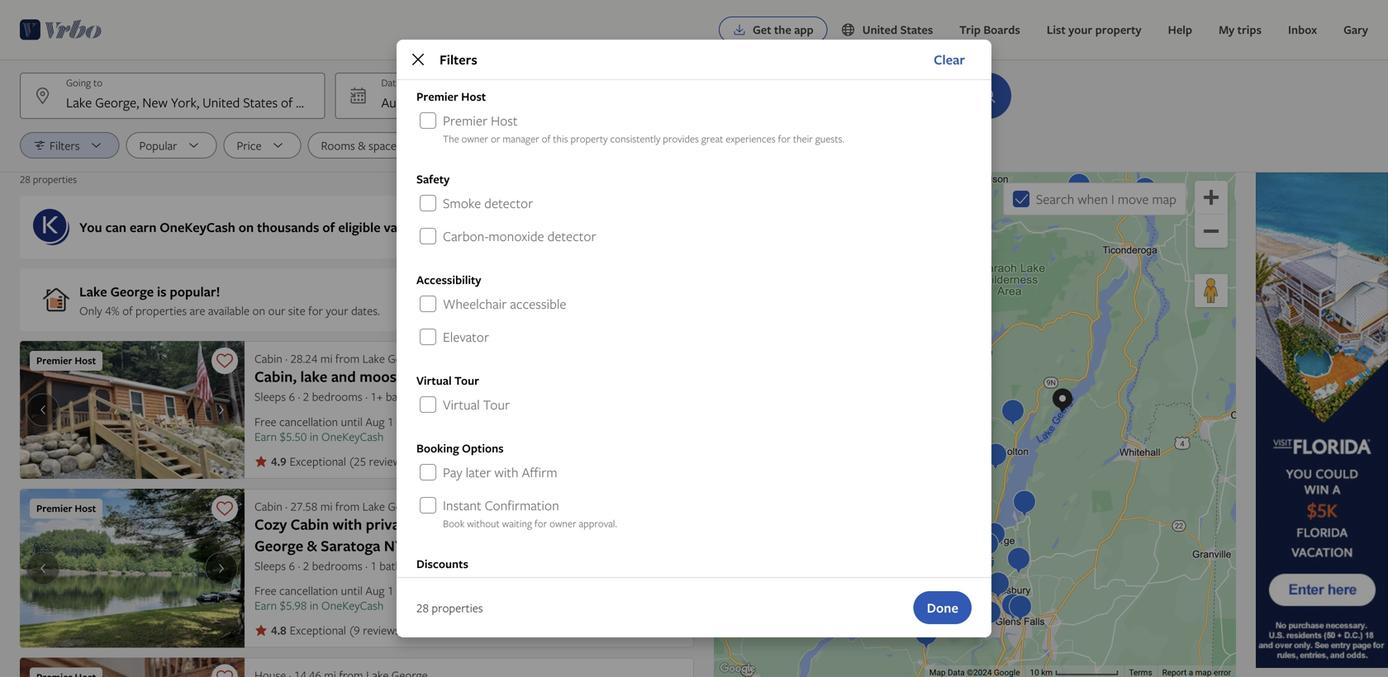 Task type: vqa. For each thing, say whether or not it's contained in the screenshot.
much
no



Task type: describe. For each thing, give the bounding box(es) containing it.
aug 15 - aug 16 button
[[335, 73, 640, 119]]

in for $5.98
[[310, 598, 319, 614]]

rooms & spaces button
[[308, 132, 441, 159]]

clear button
[[921, 43, 979, 76]]

their
[[793, 132, 813, 145]]

· up $5.98
[[298, 558, 300, 574]]

waiting
[[502, 517, 532, 531]]

options
[[462, 441, 504, 457]]

28 properties inside dialog
[[417, 601, 483, 616]]

wheelchair
[[443, 295, 507, 313]]

united states
[[863, 22, 933, 38]]

moose...oh
[[360, 367, 439, 387]]

premier down close sort and filter icon
[[417, 89, 459, 105]]

my
[[1219, 22, 1235, 38]]

are
[[190, 303, 205, 319]]

price
[[237, 138, 262, 153]]

my trips link
[[1206, 13, 1276, 46]]

rooms & spaces
[[321, 138, 402, 153]]

$356
[[640, 625, 661, 639]]

premier host for cozy cabin with private river access, 25 minutes from lake george & saratoga ny.
[[36, 502, 96, 516]]

free for earn $5.50 in onekeycash
[[255, 414, 277, 430]]

let's
[[485, 218, 513, 236]]

detector for safety smoke detector
[[485, 194, 533, 212]]

properties inside lake george is popular! only 4% of properties are available on our site for your dates.
[[136, 303, 187, 319]]

· left 28.24
[[285, 351, 288, 367]]

premier up "show previous image for cozy cabin with private river access, 25 minutes from lake george & saratoga ny."
[[36, 502, 72, 516]]

instant confirmation book without waiting for owner approval.
[[443, 497, 617, 531]]

the
[[775, 22, 792, 38]]

george inside cabin · 28.24 mi from lake george cabin, lake and moose...oh my!! sleeps 6 · 2 bedrooms · 1+ bathroom
[[388, 351, 424, 367]]

until for (9 reviews)
[[341, 583, 363, 599]]

owner inside premier host premier host the owner or manager of this property consistently provides great experiences for their guests.
[[462, 132, 489, 145]]

affirm
[[522, 464, 558, 482]]

bathroom inside cabin · 28.24 mi from lake george cabin, lake and moose...oh my!! sleeps 6 · 2 bedrooms · 1+ bathroom
[[386, 389, 435, 405]]

aug for aug 15 - aug 16
[[431, 93, 453, 112]]

approval.
[[579, 517, 617, 531]]

from for with
[[336, 499, 360, 515]]

cancellation for $5.98
[[279, 583, 338, 599]]

popular!
[[170, 283, 220, 301]]

sort by recommended button
[[448, 132, 612, 159]]

virtual tour virtual tour
[[417, 373, 510, 414]]

cancellation for $5.50
[[279, 414, 338, 430]]

discounts
[[417, 557, 469, 572]]

safety
[[417, 172, 450, 187]]

private
[[366, 515, 413, 535]]

cabin right cozy
[[291, 515, 329, 535]]

provides
[[663, 132, 699, 145]]

& inside button
[[358, 138, 366, 153]]

great
[[702, 132, 724, 145]]

thousands
[[257, 218, 319, 236]]

for inside premier host premier host the owner or manager of this property consistently provides great experiences for their guests.
[[778, 132, 791, 145]]

4.8 exceptional (9 reviews)
[[271, 623, 404, 639]]

monoxide
[[489, 227, 544, 246]]

until for (25 reviews)
[[341, 414, 363, 430]]

0 vertical spatial 28
[[20, 172, 30, 186]]

on inside lake george is popular! only 4% of properties are available on our site for your dates.
[[253, 303, 265, 319]]

show next image for cabin, lake and moose...oh my!! image
[[212, 404, 231, 417]]

detector for carbon-monoxide detector
[[548, 227, 597, 246]]

done button
[[914, 592, 972, 625]]

28.24
[[291, 351, 318, 367]]

2 inside cabin · 28.24 mi from lake george cabin, lake and moose...oh my!! sleeps 6 · 2 bedrooms · 1+ bathroom
[[303, 389, 309, 405]]

free cancellation until aug 1 earn $5.50 in onekeycash
[[255, 414, 394, 445]]

16
[[456, 93, 471, 112]]

trips
[[1238, 22, 1262, 38]]

trip boards link
[[947, 13, 1034, 46]]

cabin,
[[255, 367, 297, 387]]

aug 15 - aug 16
[[381, 93, 471, 112]]

experiences
[[726, 132, 776, 145]]

dialog containing filters
[[397, 40, 992, 678]]

rooms
[[321, 138, 355, 153]]

in for $5.50
[[310, 429, 319, 445]]

search when i move map
[[1037, 190, 1177, 208]]

show previous image for cozy cabin with private river access, 25 minutes from lake george & saratoga ny. image
[[33, 562, 53, 576]]

mi for lake
[[320, 351, 333, 367]]

vrbo logo image
[[20, 17, 102, 43]]

lake george is popular! only 4% of properties are available on our site for your dates.
[[79, 283, 380, 319]]

25
[[504, 515, 520, 535]]

my trips
[[1219, 22, 1262, 38]]

1 horizontal spatial tour
[[483, 396, 510, 414]]

george down cozy
[[255, 536, 304, 556]]

from for and
[[336, 351, 360, 367]]

smoke
[[443, 194, 481, 212]]

$5.50
[[280, 429, 307, 445]]

premier up the at the top left of page
[[443, 112, 488, 130]]

guests.
[[816, 132, 845, 145]]

by
[[485, 138, 497, 153]]

1 vertical spatial virtual
[[443, 396, 480, 414]]

premier host for cabin, lake and moose...oh my!!
[[36, 354, 96, 368]]

1 for free cancellation until aug 1 earn $5.98 in onekeycash
[[388, 583, 394, 599]]

booking
[[417, 441, 459, 457]]

aug for free cancellation until aug 1 earn $5.98 in onekeycash
[[366, 583, 385, 599]]

show next image for cozy cabin with private river access, 25 minutes from lake george & saratoga ny. image
[[212, 562, 231, 576]]

river
[[417, 515, 449, 535]]

our
[[268, 303, 285, 319]]

accessible
[[510, 295, 567, 313]]

confirmation
[[485, 497, 559, 515]]

popular button
[[126, 132, 217, 159]]

property inside list your property link
[[1096, 22, 1142, 38]]

4.9 exceptional (25 reviews)
[[271, 454, 410, 470]]

app
[[795, 22, 814, 38]]

of inside premier host premier host the owner or manager of this property consistently provides great experiences for their guests.
[[542, 132, 551, 145]]

owner inside instant confirmation book without waiting for owner approval.
[[550, 517, 577, 531]]

-
[[424, 93, 428, 112]]

google image
[[718, 661, 758, 678]]

spaces
[[369, 138, 402, 153]]

total
[[663, 625, 683, 639]]

$356 total button
[[638, 625, 684, 639]]

for inside instant confirmation book without waiting for owner approval.
[[535, 517, 547, 531]]

reviews) for earn $5.50 in onekeycash
[[369, 454, 410, 470]]

available
[[208, 303, 250, 319]]

is
[[157, 283, 167, 301]]

elevator
[[443, 328, 489, 346]]

cabin · 28.24 mi from lake george cabin, lake and moose...oh my!! sleeps 6 · 2 bedrooms · 1+ bathroom
[[255, 351, 473, 405]]

only
[[79, 303, 102, 319]]

small image
[[841, 22, 863, 37]]

trip
[[960, 22, 981, 38]]

homes.
[[438, 218, 481, 236]]

list your property link
[[1034, 13, 1155, 46]]

aug left 15
[[381, 93, 403, 112]]

vacation
[[384, 218, 435, 236]]

inbox
[[1289, 22, 1318, 38]]

bedrooms inside cabin · 27.58 mi from lake george cozy cabin with private river access, 25 minutes from lake george & saratoga ny. sleeps 6 · 2 bedrooms · 1 bathroom
[[312, 558, 363, 574]]

and
[[331, 367, 356, 387]]

(25
[[350, 454, 366, 470]]

lake up ny.
[[363, 499, 385, 515]]

map region
[[714, 173, 1237, 678]]

sort by recommended
[[461, 138, 572, 153]]

cabin for cabin, lake and moose...oh my!!
[[255, 351, 283, 367]]

0 horizontal spatial 28 properties
[[20, 172, 77, 186]]

cabin · 27.58 mi from lake george cozy cabin with private river access, 25 minutes from lake george & saratoga ny. sleeps 6 · 2 bedrooms · 1 bathroom
[[255, 499, 649, 574]]

4.8
[[271, 623, 286, 639]]



Task type: locate. For each thing, give the bounding box(es) containing it.
in
[[310, 429, 319, 445], [310, 598, 319, 614]]

1 vertical spatial 2
[[303, 558, 309, 574]]

premier host up "show previous image for cozy cabin with private river access, 25 minutes from lake george & saratoga ny."
[[36, 502, 96, 516]]

from right lake
[[336, 351, 360, 367]]

& inside cabin · 27.58 mi from lake george cozy cabin with private river access, 25 minutes from lake george & saratoga ny. sleeps 6 · 2 bedrooms · 1 bathroom
[[307, 536, 317, 556]]

1 vertical spatial 6
[[289, 558, 295, 574]]

28 down filters button
[[20, 172, 30, 186]]

ny.
[[384, 536, 408, 556]]

1 vertical spatial premier host
[[36, 502, 96, 516]]

0 horizontal spatial property
[[571, 132, 608, 145]]

recommended
[[500, 138, 572, 153]]

exceptional down "free cancellation until aug 1 earn $5.98 in onekeycash"
[[290, 623, 346, 639]]

detector right go!
[[548, 227, 597, 246]]

cancellation up 4.8 exceptional (9 reviews)
[[279, 583, 338, 599]]

sleeps inside cabin · 27.58 mi from lake george cozy cabin with private river access, 25 minutes from lake george & saratoga ny. sleeps 6 · 2 bedrooms · 1 bathroom
[[255, 558, 286, 574]]

0 vertical spatial with
[[495, 464, 519, 482]]

& left spaces at the left top
[[358, 138, 366, 153]]

0 vertical spatial exceptional
[[290, 454, 346, 470]]

of left 'this'
[[542, 132, 551, 145]]

1 vertical spatial until
[[341, 583, 363, 599]]

1 vertical spatial earn
[[255, 598, 277, 614]]

bathroom inside cabin · 27.58 mi from lake george cozy cabin with private river access, 25 minutes from lake george & saratoga ny. sleeps 6 · 2 bedrooms · 1 bathroom
[[380, 558, 429, 574]]

for right waiting
[[535, 517, 547, 531]]

cabin for cozy cabin with private river access, 25 minutes from lake george & saratoga ny.
[[255, 499, 283, 515]]

or
[[491, 132, 500, 145]]

1 vertical spatial reviews)
[[363, 623, 404, 639]]

0 vertical spatial until
[[341, 414, 363, 430]]

properties inside dialog
[[432, 601, 483, 616]]

until up (9
[[341, 583, 363, 599]]

of
[[542, 132, 551, 145], [323, 218, 335, 236], [122, 303, 133, 319]]

property right 'this'
[[571, 132, 608, 145]]

of right 4%
[[122, 303, 133, 319]]

1 down moose...oh
[[388, 414, 394, 430]]

reviews) inside 4.9 exceptional (25 reviews)
[[369, 454, 410, 470]]

owner left or
[[462, 132, 489, 145]]

·
[[285, 351, 288, 367], [298, 389, 300, 405], [365, 389, 368, 405], [285, 499, 288, 515], [298, 558, 300, 574], [365, 558, 368, 574]]

1 vertical spatial in
[[310, 598, 319, 614]]

bathroom down moose...oh
[[386, 389, 435, 405]]

0 vertical spatial bedrooms
[[312, 389, 363, 405]]

reviews) for earn $5.98 in onekeycash
[[363, 623, 404, 639]]

manager
[[503, 132, 540, 145]]

for
[[778, 132, 791, 145], [308, 303, 323, 319], [535, 517, 547, 531]]

exceptional down the free cancellation until aug 1 earn $5.50 in onekeycash at the bottom
[[290, 454, 346, 470]]

golf image
[[20, 489, 245, 648]]

1 exceptional from the top
[[290, 454, 346, 470]]

earn inside "free cancellation until aug 1 earn $5.98 in onekeycash"
[[255, 598, 277, 614]]

xsmall image
[[255, 455, 268, 468]]

cancellation down lake
[[279, 414, 338, 430]]

go!
[[517, 218, 536, 236]]

can
[[105, 218, 126, 236]]

1 until from the top
[[341, 414, 363, 430]]

earn up xsmall image
[[255, 429, 277, 445]]

george up 4%
[[110, 283, 154, 301]]

1 horizontal spatial of
[[323, 218, 335, 236]]

0 vertical spatial sleeps
[[255, 389, 286, 405]]

eligible
[[338, 218, 381, 236]]

this
[[553, 132, 568, 145]]

carbon-monoxide detector
[[443, 227, 597, 246]]

accessibility
[[417, 272, 481, 288]]

clear
[[934, 50, 966, 69]]

earn for earn $5.98 in onekeycash
[[255, 598, 277, 614]]

sort
[[461, 138, 482, 153]]

lake right approval.
[[618, 515, 649, 535]]

exceptional for $5.50
[[290, 454, 346, 470]]

detector up let's
[[485, 194, 533, 212]]

2 cancellation from the top
[[279, 583, 338, 599]]

0 vertical spatial &
[[358, 138, 366, 153]]

in right $5.98
[[310, 598, 319, 614]]

0 vertical spatial virtual
[[417, 373, 452, 389]]

property grounds image
[[20, 341, 245, 479]]

xsmall image
[[255, 624, 268, 638]]

0 vertical spatial owner
[[462, 132, 489, 145]]

· left 1+
[[365, 389, 368, 405]]

· down the saratoga
[[365, 558, 368, 574]]

2 mi from the top
[[320, 499, 333, 515]]

of for you can earn onekeycash on thousands of eligible vacation homes. let's go!
[[323, 218, 335, 236]]

1 horizontal spatial owner
[[550, 517, 577, 531]]

onekeycash inside "free cancellation until aug 1 earn $5.98 in onekeycash"
[[322, 598, 384, 614]]

0 horizontal spatial owner
[[462, 132, 489, 145]]

1 vertical spatial of
[[323, 218, 335, 236]]

virtual down elevator
[[417, 373, 452, 389]]

dialog
[[397, 40, 992, 678]]

0 vertical spatial cancellation
[[279, 414, 338, 430]]

onekeycash up the (25
[[322, 429, 384, 445]]

mi right 28.24
[[320, 351, 333, 367]]

2 sleeps from the top
[[255, 558, 286, 574]]

exceptional inside 4.9 exceptional (25 reviews)
[[290, 454, 346, 470]]

carbon-
[[443, 227, 489, 246]]

0 vertical spatial detector
[[485, 194, 533, 212]]

0 horizontal spatial &
[[307, 536, 317, 556]]

2 6 from the top
[[289, 558, 295, 574]]

access,
[[452, 515, 500, 535]]

0 vertical spatial on
[[239, 218, 254, 236]]

1 cancellation from the top
[[279, 414, 338, 430]]

of left eligible
[[323, 218, 335, 236]]

your left dates.
[[326, 303, 348, 319]]

for right site
[[308, 303, 323, 319]]

bedrooms
[[312, 389, 363, 405], [312, 558, 363, 574]]

from inside cabin · 28.24 mi from lake george cabin, lake and moose...oh my!! sleeps 6 · 2 bedrooms · 1+ bathroom
[[336, 351, 360, 367]]

your
[[1069, 22, 1093, 38], [326, 303, 348, 319]]

0 vertical spatial 6
[[289, 389, 295, 405]]

inbox link
[[1276, 13, 1331, 46]]

1 vertical spatial onekeycash
[[322, 429, 384, 445]]

free cancellation until aug 1 earn $5.98 in onekeycash
[[255, 583, 394, 614]]

your inside lake george is popular! only 4% of properties are available on our site for your dates.
[[326, 303, 348, 319]]

2 2 from the top
[[303, 558, 309, 574]]

exceptional inside 4.8 exceptional (9 reviews)
[[290, 623, 346, 639]]

download the app button image
[[733, 23, 746, 36]]

1 inside "free cancellation until aug 1 earn $5.98 in onekeycash"
[[388, 583, 394, 599]]

filters inside dialog
[[440, 50, 478, 69]]

tour down elevator
[[455, 373, 479, 389]]

2 inside cabin · 27.58 mi from lake george cozy cabin with private river access, 25 minutes from lake george & saratoga ny. sleeps 6 · 2 bedrooms · 1 bathroom
[[303, 558, 309, 574]]

on left thousands
[[239, 218, 254, 236]]

4%
[[105, 303, 120, 319]]

list
[[1047, 22, 1066, 38]]

mi inside cabin · 27.58 mi from lake george cozy cabin with private river access, 25 minutes from lake george & saratoga ny. sleeps 6 · 2 bedrooms · 1 bathroom
[[320, 499, 333, 515]]

reviews) right (9
[[363, 623, 404, 639]]

owner left approval.
[[550, 517, 577, 531]]

free left $5.98
[[255, 583, 277, 599]]

cabin left "27.58"
[[255, 499, 283, 515]]

1 2 from the top
[[303, 389, 309, 405]]

1 vertical spatial property
[[571, 132, 608, 145]]

in inside the free cancellation until aug 1 earn $5.50 in onekeycash
[[310, 429, 319, 445]]

reviews) right the (25
[[369, 454, 410, 470]]

from up the saratoga
[[336, 499, 360, 515]]

get
[[753, 22, 772, 38]]

2
[[303, 389, 309, 405], [303, 558, 309, 574]]

without
[[467, 517, 500, 531]]

george
[[110, 283, 154, 301], [388, 351, 424, 367], [388, 499, 424, 515], [255, 536, 304, 556]]

0 vertical spatial bathroom
[[386, 389, 435, 405]]

tour
[[455, 373, 479, 389], [483, 396, 510, 414]]

0 vertical spatial free
[[255, 414, 277, 430]]

cancellation inside the free cancellation until aug 1 earn $5.50 in onekeycash
[[279, 414, 338, 430]]

close sort and filter image
[[408, 50, 428, 69]]

0 horizontal spatial filters
[[50, 138, 80, 153]]

$5.98
[[280, 598, 307, 614]]

onekeycash inside the free cancellation until aug 1 earn $5.50 in onekeycash
[[322, 429, 384, 445]]

show previous image for cabin, lake and moose...oh my!! image
[[33, 404, 53, 417]]

my!!
[[442, 367, 473, 387]]

map
[[1153, 190, 1177, 208]]

tour up options
[[483, 396, 510, 414]]

with inside booking options pay later with affirm
[[495, 464, 519, 482]]

on
[[239, 218, 254, 236], [253, 303, 265, 319]]

1 horizontal spatial your
[[1069, 22, 1093, 38]]

property inside premier host premier host the owner or manager of this property consistently provides great experiences for their guests.
[[571, 132, 608, 145]]

george inside lake george is popular! only 4% of properties are available on our site for your dates.
[[110, 283, 154, 301]]

properties down is at the left of the page
[[136, 303, 187, 319]]

1 vertical spatial free
[[255, 583, 277, 599]]

1 vertical spatial 28 properties
[[417, 601, 483, 616]]

properties down filters button
[[33, 172, 77, 186]]

0 horizontal spatial your
[[326, 303, 348, 319]]

aug inside the free cancellation until aug 1 earn $5.50 in onekeycash
[[366, 414, 385, 430]]

· left "27.58"
[[285, 499, 288, 515]]

search image
[[979, 86, 999, 106]]

on left 'our'
[[253, 303, 265, 319]]

1 horizontal spatial for
[[535, 517, 547, 531]]

until up the (25
[[341, 414, 363, 430]]

in inside "free cancellation until aug 1 earn $5.98 in onekeycash"
[[310, 598, 319, 614]]

1 vertical spatial cancellation
[[279, 583, 338, 599]]

mi inside cabin · 28.24 mi from lake george cabin, lake and moose...oh my!! sleeps 6 · 2 bedrooms · 1+ bathroom
[[320, 351, 333, 367]]

1 for free cancellation until aug 1 earn $5.50 in onekeycash
[[388, 414, 394, 430]]

in right $5.50 at the left bottom
[[310, 429, 319, 445]]

price button
[[224, 132, 301, 159]]

lake inside cabin · 28.24 mi from lake george cabin, lake and moose...oh my!! sleeps 6 · 2 bedrooms · 1+ bathroom
[[363, 351, 385, 367]]

0 vertical spatial 1
[[388, 414, 394, 430]]

premier up show previous image for cabin, lake and moose...oh my!!
[[36, 354, 72, 368]]

0 vertical spatial premier host
[[36, 354, 96, 368]]

15
[[406, 93, 421, 112]]

for left their
[[778, 132, 791, 145]]

28
[[20, 172, 30, 186], [417, 601, 429, 616]]

0 vertical spatial for
[[778, 132, 791, 145]]

you can earn onekeycash on thousands of eligible vacation homes. let's go!
[[79, 218, 536, 236]]

free inside "free cancellation until aug 1 earn $5.98 in onekeycash"
[[255, 583, 277, 599]]

onekeycash for free cancellation until aug 1 earn $5.98 in onekeycash
[[322, 598, 384, 614]]

1 6 from the top
[[289, 389, 295, 405]]

mi right "27.58"
[[320, 499, 333, 515]]

1 vertical spatial exceptional
[[290, 623, 346, 639]]

1 inside cabin · 27.58 mi from lake george cozy cabin with private river access, 25 minutes from lake george & saratoga ny. sleeps 6 · 2 bedrooms · 1 bathroom
[[371, 558, 377, 574]]

with right later
[[495, 464, 519, 482]]

instant
[[443, 497, 482, 515]]

sleeps inside cabin · 28.24 mi from lake george cabin, lake and moose...oh my!! sleeps 6 · 2 bedrooms · 1+ bathroom
[[255, 389, 286, 405]]

filters
[[440, 50, 478, 69], [50, 138, 80, 153]]

0 horizontal spatial 28
[[20, 172, 30, 186]]

from right minutes
[[581, 515, 614, 535]]

2 in from the top
[[310, 598, 319, 614]]

1 horizontal spatial 28 properties
[[417, 601, 483, 616]]

1 horizontal spatial filters
[[440, 50, 478, 69]]

1 vertical spatial mi
[[320, 499, 333, 515]]

aug right -
[[431, 93, 453, 112]]

with up the saratoga
[[333, 515, 362, 535]]

1 vertical spatial &
[[307, 536, 317, 556]]

2 exceptional from the top
[[290, 623, 346, 639]]

free inside the free cancellation until aug 1 earn $5.50 in onekeycash
[[255, 414, 277, 430]]

1 vertical spatial sleeps
[[255, 558, 286, 574]]

onekeycash right earn on the left top of page
[[160, 218, 235, 236]]

1 vertical spatial detector
[[548, 227, 597, 246]]

2 bedrooms from the top
[[312, 558, 363, 574]]

bathroom down ny.
[[380, 558, 429, 574]]

united
[[863, 22, 898, 38]]

earn for earn $5.50 in onekeycash
[[255, 429, 277, 445]]

when
[[1078, 190, 1109, 208]]

1 inside the free cancellation until aug 1 earn $5.50 in onekeycash
[[388, 414, 394, 430]]

2 horizontal spatial for
[[778, 132, 791, 145]]

free
[[255, 414, 277, 430], [255, 583, 277, 599]]

2 horizontal spatial properties
[[432, 601, 483, 616]]

book
[[443, 517, 465, 531]]

1 vertical spatial 28
[[417, 601, 429, 616]]

1 horizontal spatial property
[[1096, 22, 1142, 38]]

0 vertical spatial 2
[[303, 389, 309, 405]]

from
[[336, 351, 360, 367], [336, 499, 360, 515], [581, 515, 614, 535]]

onekeycash up (9
[[322, 598, 384, 614]]

1 vertical spatial 1
[[371, 558, 377, 574]]

0 horizontal spatial detector
[[485, 194, 533, 212]]

cabin
[[255, 351, 283, 367], [255, 499, 283, 515], [291, 515, 329, 535]]

george up ny.
[[388, 499, 424, 515]]

earn
[[255, 429, 277, 445], [255, 598, 277, 614]]

0 vertical spatial of
[[542, 132, 551, 145]]

your right the list
[[1069, 22, 1093, 38]]

0 horizontal spatial for
[[308, 303, 323, 319]]

filters button
[[20, 132, 119, 159]]

28 properties down discounts in the left of the page
[[417, 601, 483, 616]]

cozy
[[255, 515, 287, 535]]

cabin left 28.24
[[255, 351, 283, 367]]

1 vertical spatial owner
[[550, 517, 577, 531]]

1 sleeps from the top
[[255, 389, 286, 405]]

aug down ny.
[[366, 583, 385, 599]]

with inside cabin · 27.58 mi from lake george cozy cabin with private river access, 25 minutes from lake george & saratoga ny. sleeps 6 · 2 bedrooms · 1 bathroom
[[333, 515, 362, 535]]

1 vertical spatial with
[[333, 515, 362, 535]]

0 vertical spatial your
[[1069, 22, 1093, 38]]

1 horizontal spatial 28
[[417, 601, 429, 616]]

& left the saratoga
[[307, 536, 317, 556]]

until inside "free cancellation until aug 1 earn $5.98 in onekeycash"
[[341, 583, 363, 599]]

28 down discounts in the left of the page
[[417, 601, 429, 616]]

earn up xsmall icon
[[255, 598, 277, 614]]

free for earn $5.98 in onekeycash
[[255, 583, 277, 599]]

property left help link
[[1096, 22, 1142, 38]]

1+
[[371, 389, 383, 405]]

for inside lake george is popular! only 4% of properties are available on our site for your dates.
[[308, 303, 323, 319]]

1 down the saratoga
[[371, 558, 377, 574]]

filters inside button
[[50, 138, 80, 153]]

1 vertical spatial properties
[[136, 303, 187, 319]]

virtual down my!! at the left bottom
[[443, 396, 480, 414]]

host
[[461, 89, 486, 105], [491, 112, 518, 130], [75, 354, 96, 368], [75, 502, 96, 516]]

george left my!! at the left bottom
[[388, 351, 424, 367]]

onekeycash
[[160, 218, 235, 236], [322, 429, 384, 445], [322, 598, 384, 614]]

6 inside cabin · 28.24 mi from lake george cabin, lake and moose...oh my!! sleeps 6 · 2 bedrooms · 1+ bathroom
[[289, 389, 295, 405]]

aug for free cancellation until aug 1 earn $5.50 in onekeycash
[[366, 414, 385, 430]]

6 up $5.98
[[289, 558, 295, 574]]

earn inside the free cancellation until aug 1 earn $5.50 in onekeycash
[[255, 429, 277, 445]]

6 inside cabin · 27.58 mi from lake george cozy cabin with private river access, 25 minutes from lake george & saratoga ny. sleeps 6 · 2 bedrooms · 1 bathroom
[[289, 558, 295, 574]]

0 vertical spatial reviews)
[[369, 454, 410, 470]]

i
[[1112, 190, 1115, 208]]

2 vertical spatial of
[[122, 303, 133, 319]]

0 vertical spatial filters
[[440, 50, 478, 69]]

2 vertical spatial onekeycash
[[322, 598, 384, 614]]

sleeps down cabin,
[[255, 389, 286, 405]]

cabin inside cabin · 28.24 mi from lake george cabin, lake and moose...oh my!! sleeps 6 · 2 bedrooms · 1+ bathroom
[[255, 351, 283, 367]]

4.9
[[271, 454, 286, 470]]

onekeycash for free cancellation until aug 1 earn $5.50 in onekeycash
[[322, 429, 384, 445]]

sleeps down cozy
[[255, 558, 286, 574]]

0 horizontal spatial properties
[[33, 172, 77, 186]]

bedrooms down and
[[312, 389, 363, 405]]

later
[[466, 464, 491, 482]]

properties down discounts in the left of the page
[[432, 601, 483, 616]]

2 premier host from the top
[[36, 502, 96, 516]]

the
[[443, 132, 459, 145]]

mi
[[320, 351, 333, 367], [320, 499, 333, 515]]

earn
[[130, 218, 157, 236]]

2 vertical spatial for
[[535, 517, 547, 531]]

until inside the free cancellation until aug 1 earn $5.50 in onekeycash
[[341, 414, 363, 430]]

free left $5.50 at the left bottom
[[255, 414, 277, 430]]

trip boards
[[960, 22, 1021, 38]]

1 horizontal spatial detector
[[548, 227, 597, 246]]

aug inside "free cancellation until aug 1 earn $5.98 in onekeycash"
[[366, 583, 385, 599]]

2 up "free cancellation until aug 1 earn $5.98 in onekeycash"
[[303, 558, 309, 574]]

0 vertical spatial onekeycash
[[160, 218, 235, 236]]

0 vertical spatial property
[[1096, 22, 1142, 38]]

(9
[[350, 623, 360, 639]]

1 free from the top
[[255, 414, 277, 430]]

living area image
[[20, 658, 245, 678]]

1 horizontal spatial with
[[495, 464, 519, 482]]

lake right and
[[363, 351, 385, 367]]

28 properties
[[20, 172, 77, 186], [417, 601, 483, 616]]

1 mi from the top
[[320, 351, 333, 367]]

1 horizontal spatial &
[[358, 138, 366, 153]]

1 vertical spatial tour
[[483, 396, 510, 414]]

mi for cabin
[[320, 499, 333, 515]]

2 horizontal spatial of
[[542, 132, 551, 145]]

2 free from the top
[[255, 583, 277, 599]]

bedrooms inside cabin · 28.24 mi from lake george cabin, lake and moose...oh my!! sleeps 6 · 2 bedrooms · 1+ bathroom
[[312, 389, 363, 405]]

6 down cabin,
[[289, 389, 295, 405]]

lake up only
[[79, 283, 107, 301]]

help
[[1169, 22, 1193, 38]]

28 properties down filters button
[[20, 172, 77, 186]]

dates.
[[351, 303, 380, 319]]

0 vertical spatial properties
[[33, 172, 77, 186]]

0 vertical spatial in
[[310, 429, 319, 445]]

detector inside safety smoke detector
[[485, 194, 533, 212]]

1 down ny.
[[388, 583, 394, 599]]

0 vertical spatial 28 properties
[[20, 172, 77, 186]]

of inside lake george is popular! only 4% of properties are available on our site for your dates.
[[122, 303, 133, 319]]

premier host up show previous image for cabin, lake and moose...oh my!!
[[36, 354, 96, 368]]

1 horizontal spatial properties
[[136, 303, 187, 319]]

28 inside dialog
[[417, 601, 429, 616]]

1 vertical spatial for
[[308, 303, 323, 319]]

· down 28.24
[[298, 389, 300, 405]]

of for lake george is popular! only 4% of properties are available on our site for your dates.
[[122, 303, 133, 319]]

reviews) inside 4.8 exceptional (9 reviews)
[[363, 623, 404, 639]]

6
[[289, 389, 295, 405], [289, 558, 295, 574]]

0 horizontal spatial with
[[333, 515, 362, 535]]

2 until from the top
[[341, 583, 363, 599]]

1 premier host from the top
[[36, 354, 96, 368]]

0 horizontal spatial of
[[122, 303, 133, 319]]

1 vertical spatial bathroom
[[380, 558, 429, 574]]

bedrooms down the saratoga
[[312, 558, 363, 574]]

1 in from the top
[[310, 429, 319, 445]]

2 vertical spatial 1
[[388, 583, 394, 599]]

popular
[[139, 138, 177, 153]]

1 vertical spatial bedrooms
[[312, 558, 363, 574]]

1 vertical spatial on
[[253, 303, 265, 319]]

1 vertical spatial filters
[[50, 138, 80, 153]]

lake inside lake george is popular! only 4% of properties are available on our site for your dates.
[[79, 283, 107, 301]]

1 vertical spatial your
[[326, 303, 348, 319]]

0 vertical spatial mi
[[320, 351, 333, 367]]

booking options pay later with affirm
[[417, 441, 558, 482]]

$356 total
[[640, 625, 683, 639]]

2 vertical spatial properties
[[432, 601, 483, 616]]

exceptional
[[290, 454, 346, 470], [290, 623, 346, 639]]

exceptional for $5.98
[[290, 623, 346, 639]]

cancellation inside "free cancellation until aug 1 earn $5.98 in onekeycash"
[[279, 583, 338, 599]]

1 bedrooms from the top
[[312, 389, 363, 405]]

&
[[358, 138, 366, 153], [307, 536, 317, 556]]

0 vertical spatial tour
[[455, 373, 479, 389]]

2 earn from the top
[[255, 598, 277, 614]]

2 down lake
[[303, 389, 309, 405]]

0 horizontal spatial tour
[[455, 373, 479, 389]]

move
[[1118, 190, 1149, 208]]

1 earn from the top
[[255, 429, 277, 445]]

boards
[[984, 22, 1021, 38]]

0 vertical spatial earn
[[255, 429, 277, 445]]

27.58
[[291, 499, 318, 515]]

aug down 1+
[[366, 414, 385, 430]]



